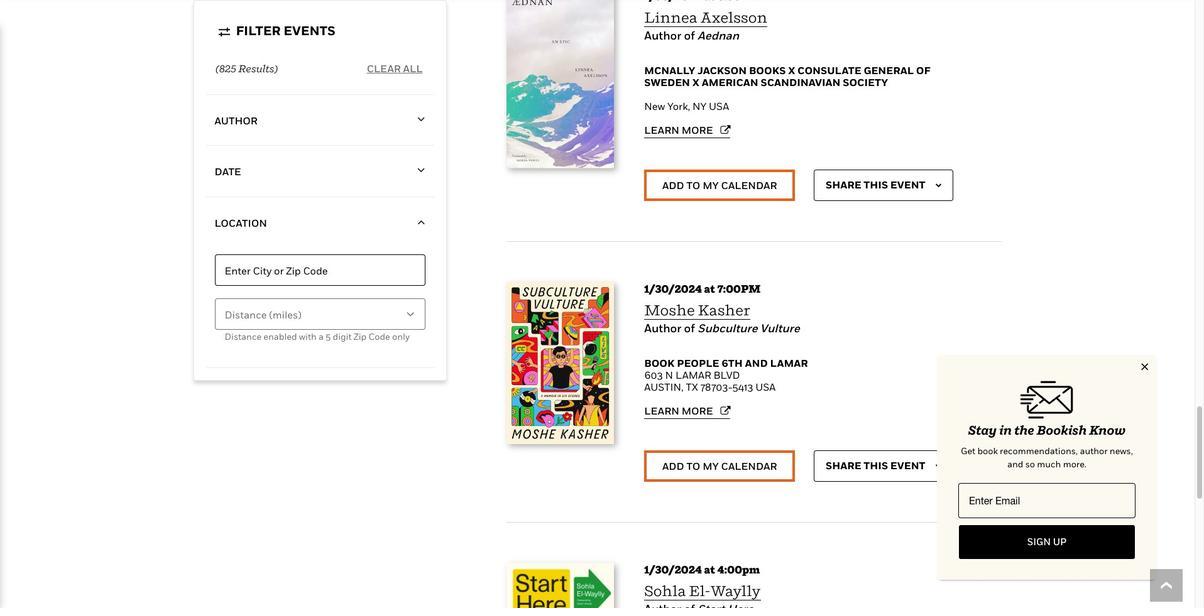 Task type: locate. For each thing, give the bounding box(es) containing it.
books
[[749, 64, 786, 77]]

2 vertical spatial angle up image
[[417, 216, 425, 228]]

news,
[[1110, 446, 1133, 456]]

2 add from the top
[[662, 460, 684, 473]]

0 vertical spatial ,
[[688, 100, 690, 113]]

0 vertical spatial author
[[644, 29, 681, 42]]

learn
[[644, 124, 679, 137], [644, 405, 679, 417]]

author inside linnea axelsson author of aednan
[[644, 29, 681, 42]]

,
[[688, 100, 690, 113], [681, 381, 683, 393]]

0 vertical spatial angle up image
[[417, 114, 425, 126]]

2 learn more from the top
[[644, 405, 713, 417]]

1 vertical spatial add to my calendar
[[662, 460, 777, 473]]

2 at from the top
[[704, 563, 715, 576]]

1 share from the top
[[826, 178, 861, 191]]

0 vertical spatial event
[[890, 178, 925, 191]]

learn more link down new york , ny usa
[[644, 124, 731, 137]]

linnea
[[644, 9, 698, 26]]

1 vertical spatial learn more
[[644, 405, 713, 417]]

sign
[[1027, 536, 1051, 548]]

, left tx
[[681, 381, 683, 393]]

learn down new
[[644, 124, 679, 137]]

more down tx
[[682, 405, 713, 417]]

0 horizontal spatial zip
[[286, 264, 301, 277]]

angle up image
[[417, 114, 425, 126], [417, 165, 425, 177], [417, 216, 425, 228]]

general
[[864, 64, 914, 77]]

x right books at the top right of the page
[[788, 64, 795, 77]]

1 vertical spatial learn more link
[[644, 405, 731, 417]]

1 vertical spatial ,
[[681, 381, 683, 393]]

linnea axelsson author of aednan
[[644, 9, 767, 42]]

1 vertical spatial usa
[[756, 381, 776, 393]]

code
[[303, 264, 328, 277], [369, 331, 390, 342]]

1/30/2024 for 1/30/2024 at 7:00pm moshe kasher author of subculture vulture
[[644, 282, 702, 296]]

1 vertical spatial angle up image
[[417, 165, 425, 177]]

2 1/30/2024 from the top
[[644, 563, 702, 576]]

event
[[890, 178, 925, 191], [890, 459, 925, 472]]

to
[[686, 179, 700, 192], [686, 460, 700, 473]]

author
[[644, 29, 681, 42], [215, 114, 258, 127], [644, 322, 681, 335]]

subculture vulture image
[[506, 282, 614, 445]]

of right general
[[916, 64, 930, 77]]

0 vertical spatial this
[[864, 178, 888, 191]]

zip right digit
[[354, 331, 367, 342]]

of inside 1/30/2024 at 7:00pm moshe kasher author of subculture vulture
[[684, 322, 695, 335]]

my for moshe kasher
[[703, 460, 719, 473]]

1 event from the top
[[890, 178, 925, 191]]

aednan
[[698, 29, 739, 42]]

of inside linnea axelsson author of aednan
[[684, 29, 695, 42]]

author down the linnea at the top of page
[[644, 29, 681, 42]]

at for 1/30/2024 at 7:00pm moshe kasher author of subculture vulture
[[704, 282, 715, 296]]

2 add to my calendar from the top
[[662, 460, 777, 473]]

1 learn from the top
[[644, 124, 679, 137]]

the
[[1014, 423, 1034, 438]]

0 horizontal spatial code
[[303, 264, 328, 277]]

to for linnea axelsson
[[686, 179, 700, 192]]

1 add to my calendar from the top
[[662, 179, 777, 192]]

of for consulate
[[916, 64, 930, 77]]

x
[[788, 64, 795, 77], [692, 76, 699, 89]]

0 vertical spatial more
[[682, 124, 713, 137]]

stay
[[968, 423, 997, 438]]

add to my calendar for moshe kasher
[[662, 460, 777, 473]]

0 vertical spatial of
[[684, 29, 695, 42]]

learn down austin
[[644, 405, 679, 417]]

author down moshe
[[644, 322, 681, 335]]

at
[[704, 282, 715, 296], [704, 563, 715, 576]]

1/30/2024 up moshe
[[644, 282, 702, 296]]

1 vertical spatial share this event
[[826, 459, 925, 472]]

0 vertical spatial add to my calendar
[[662, 179, 777, 192]]

1 1/30/2024 from the top
[[644, 282, 702, 296]]

2 learn more link from the top
[[644, 405, 731, 417]]

1 vertical spatial 1/30/2024
[[644, 563, 702, 576]]

get book recommendations, author news, and so much more.
[[961, 446, 1133, 469]]

code right or
[[303, 264, 328, 277]]

0 horizontal spatial ,
[[681, 381, 683, 393]]

1 add from the top
[[662, 179, 684, 192]]

, left 'ny'
[[688, 100, 690, 113]]

2 vertical spatial of
[[684, 322, 695, 335]]

sohla el-waylly link
[[644, 583, 761, 601]]

2 this from the top
[[864, 459, 888, 472]]

angle down image
[[406, 308, 414, 321]]

1 this from the top
[[864, 178, 888, 191]]

0 vertical spatial calendar
[[721, 179, 777, 192]]

usa right 'ny'
[[709, 100, 729, 113]]

or
[[274, 264, 284, 277]]

new
[[644, 100, 665, 113]]

2 more from the top
[[682, 405, 713, 417]]

my
[[703, 179, 719, 192], [703, 460, 719, 473]]

share this event
[[826, 178, 925, 191], [826, 459, 925, 472]]

book
[[644, 357, 675, 370]]

2 learn from the top
[[644, 405, 679, 417]]

1 vertical spatial add
[[662, 460, 684, 473]]

1 vertical spatial this
[[864, 459, 888, 472]]

calendar for linnea axelsson
[[721, 179, 777, 192]]

0 vertical spatial 1/30/2024
[[644, 282, 702, 296]]

1 at from the top
[[704, 282, 715, 296]]

date
[[215, 165, 241, 178]]

0 vertical spatial learn more link
[[644, 124, 731, 137]]

learn more down tx
[[644, 405, 713, 417]]

1 vertical spatial share
[[826, 459, 861, 472]]

1 learn more from the top
[[644, 124, 713, 137]]

of down the moshe kasher link
[[684, 322, 695, 335]]

more
[[682, 124, 713, 137], [682, 405, 713, 417]]

1 horizontal spatial x
[[788, 64, 795, 77]]

1 horizontal spatial zip
[[354, 331, 367, 342]]

0 vertical spatial learn
[[644, 124, 679, 137]]

more for linnea axelsson
[[682, 124, 713, 137]]

code left only
[[369, 331, 390, 342]]

0 vertical spatial learn more
[[644, 124, 713, 137]]

1/30/2024 up the sohla
[[644, 563, 702, 576]]

1 vertical spatial event
[[890, 459, 925, 472]]

enter
[[225, 264, 251, 277]]

calendar
[[721, 179, 777, 192], [721, 460, 777, 473]]

author up date
[[215, 114, 258, 127]]

1 vertical spatial more
[[682, 405, 713, 417]]

at up the sohla el-waylly
[[704, 563, 715, 576]]

1 learn more link from the top
[[644, 124, 731, 137]]

author inside 1/30/2024 at 7:00pm moshe kasher author of subculture vulture
[[644, 322, 681, 335]]

0 vertical spatial my
[[703, 179, 719, 192]]

1/30/2024 inside 1/30/2024 at 7:00pm moshe kasher author of subculture vulture
[[644, 282, 702, 296]]

lamar
[[770, 357, 808, 370], [675, 369, 711, 382]]

mcnally jackson books x consulate general of sweden x american scandinavian society
[[644, 64, 930, 89]]

at up the moshe kasher link
[[704, 282, 715, 296]]

1/30/2024
[[644, 282, 702, 296], [644, 563, 702, 576]]

7:00pm
[[717, 282, 761, 296]]

add for moshe kasher
[[662, 460, 684, 473]]

0 horizontal spatial x
[[692, 76, 699, 89]]

scandinavian
[[761, 76, 841, 89]]

1 calendar from the top
[[721, 179, 777, 192]]

society
[[843, 76, 888, 89]]

None field
[[215, 299, 425, 330]]

1/30/2024 at 7:00pm moshe kasher author of subculture vulture
[[644, 282, 800, 335]]

1 vertical spatial at
[[704, 563, 715, 576]]

, inside book people 6th and lamar 603 n lamar blvd austin , tx 78703-5413 usa
[[681, 381, 683, 393]]

learn more
[[644, 124, 713, 137], [644, 405, 713, 417]]

add
[[662, 179, 684, 192], [662, 460, 684, 473]]

usa right 5413
[[756, 381, 776, 393]]

0 vertical spatial share this event
[[826, 178, 925, 191]]

1 vertical spatial author
[[215, 114, 258, 127]]

people
[[677, 357, 719, 370]]

Enter City or Zip Code text field
[[215, 255, 425, 286]]

results)
[[238, 62, 277, 75]]

at inside 1/30/2024 at 7:00pm moshe kasher author of subculture vulture
[[704, 282, 715, 296]]

at for 1/30/2024 at 4:00pm
[[704, 563, 715, 576]]

usa
[[709, 100, 729, 113], [756, 381, 776, 393]]

vulture
[[760, 322, 800, 335]]

2 calendar from the top
[[721, 460, 777, 473]]

1 vertical spatial code
[[369, 331, 390, 342]]

2 share this event from the top
[[826, 459, 925, 472]]

3 angle up image from the top
[[417, 216, 425, 228]]

sweden
[[644, 76, 690, 89]]

sign up
[[1027, 536, 1067, 548]]

1 more from the top
[[682, 124, 713, 137]]

2 event from the top
[[890, 459, 925, 472]]

1 vertical spatial my
[[703, 460, 719, 473]]

× button
[[1140, 356, 1149, 374]]

2 my from the top
[[703, 460, 719, 473]]

x up 'ny'
[[692, 76, 699, 89]]

lamar right and
[[770, 357, 808, 370]]

share for linnea axelsson
[[826, 178, 861, 191]]

this
[[864, 178, 888, 191], [864, 459, 888, 472]]

share this event for moshe kasher
[[826, 459, 925, 472]]

more down 'ny'
[[682, 124, 713, 137]]

0 vertical spatial to
[[686, 179, 700, 192]]

1 vertical spatial of
[[916, 64, 930, 77]]

share this event for linnea axelsson
[[826, 178, 925, 191]]

0 vertical spatial add
[[662, 179, 684, 192]]

american
[[702, 76, 758, 89]]

learn more down york
[[644, 124, 713, 137]]

this for linnea axelsson
[[864, 178, 888, 191]]

2 share from the top
[[826, 459, 861, 472]]

learn more link down tx
[[644, 405, 731, 417]]

1 share this event from the top
[[826, 178, 925, 191]]

0 vertical spatial share
[[826, 178, 861, 191]]

lamar right the n
[[675, 369, 711, 382]]

2 angle up image from the top
[[417, 165, 425, 177]]

sign up button
[[958, 525, 1136, 560]]

in
[[999, 423, 1012, 438]]

of for kasher
[[684, 322, 695, 335]]

1 vertical spatial calendar
[[721, 460, 777, 473]]

learn more link
[[644, 124, 731, 137], [644, 405, 731, 417]]

0 vertical spatial zip
[[286, 264, 301, 277]]

1 vertical spatial learn
[[644, 405, 679, 417]]

more for moshe kasher
[[682, 405, 713, 417]]

new york , ny usa
[[644, 100, 729, 113]]

book
[[977, 446, 998, 456]]

aednan image
[[506, 0, 614, 169]]

0 vertical spatial code
[[303, 264, 328, 277]]

of inside mcnally jackson books x consulate general of sweden x american scandinavian society
[[916, 64, 930, 77]]

filter
[[236, 23, 281, 38]]

of down linnea axelsson "link" at the top of page
[[684, 29, 695, 42]]

2 vertical spatial author
[[644, 322, 681, 335]]

2 to from the top
[[686, 460, 700, 473]]

0 horizontal spatial usa
[[709, 100, 729, 113]]

share
[[826, 178, 861, 191], [826, 459, 861, 472]]

blvd
[[714, 369, 740, 382]]

angle up image for date
[[417, 165, 425, 177]]

1 vertical spatial to
[[686, 460, 700, 473]]

and
[[745, 357, 768, 370]]

1 angle up image from the top
[[417, 114, 425, 126]]

start here image
[[506, 563, 614, 608]]

1 to from the top
[[686, 179, 700, 192]]

5
[[326, 331, 331, 342]]

0 vertical spatial at
[[704, 282, 715, 296]]

1 horizontal spatial lamar
[[770, 357, 808, 370]]

1 my from the top
[[703, 179, 719, 192]]

1 horizontal spatial usa
[[756, 381, 776, 393]]

zip right or
[[286, 264, 301, 277]]

learn for linnea axelsson
[[644, 124, 679, 137]]

city
[[253, 264, 272, 277]]



Task type: describe. For each thing, give the bounding box(es) containing it.
78703-
[[700, 381, 732, 393]]

austin
[[644, 381, 681, 393]]

learn more for linnea axelsson
[[644, 124, 713, 137]]

distance
[[225, 331, 261, 342]]

linnea axelsson link
[[644, 9, 767, 27]]

4:00pm
[[717, 563, 760, 576]]

1 horizontal spatial code
[[369, 331, 390, 342]]

0 horizontal spatial lamar
[[675, 369, 711, 382]]

more.
[[1063, 459, 1087, 469]]

5413
[[732, 381, 753, 393]]

location
[[215, 217, 267, 229]]

ny
[[693, 100, 707, 113]]

1 horizontal spatial ,
[[688, 100, 690, 113]]

clear all
[[367, 62, 423, 74]]

distance enabled with a 5 digit zip code only
[[225, 331, 410, 342]]

learn more for moshe kasher
[[644, 405, 713, 417]]

share for moshe kasher
[[826, 459, 861, 472]]

0 vertical spatial usa
[[709, 100, 729, 113]]

(825
[[216, 62, 236, 75]]

axelsson
[[701, 9, 767, 26]]

events
[[284, 23, 335, 38]]

learn more link for linnea axelsson
[[644, 124, 731, 137]]

usa inside book people 6th and lamar 603 n lamar blvd austin , tx 78703-5413 usa
[[756, 381, 776, 393]]

6th
[[722, 357, 743, 370]]

book people 6th and lamar 603 n lamar blvd austin , tx 78703-5413 usa
[[644, 357, 808, 393]]

kasher
[[698, 302, 751, 319]]

1/30/2024 at 4:00pm
[[644, 563, 760, 576]]

(825 results)
[[216, 62, 277, 75]]

author
[[1080, 446, 1108, 456]]

this for moshe kasher
[[864, 459, 888, 472]]

waylly
[[710, 583, 761, 600]]

york
[[667, 100, 688, 113]]

clear
[[367, 62, 401, 74]]

×
[[1140, 356, 1149, 374]]

subculture
[[698, 322, 758, 335]]

calendar for moshe kasher
[[721, 460, 777, 473]]

consulate
[[798, 64, 861, 77]]

up
[[1053, 536, 1067, 548]]

jackson
[[698, 64, 747, 77]]

so
[[1025, 459, 1035, 469]]

603
[[644, 369, 663, 382]]

stay in the bookish know
[[968, 423, 1126, 438]]

sohla
[[644, 583, 686, 600]]

digit
[[333, 331, 352, 342]]

add to my calendar for linnea axelsson
[[662, 179, 777, 192]]

event for moshe kasher
[[890, 459, 925, 472]]

Enter Email email field
[[958, 483, 1136, 518]]

filter events
[[236, 23, 335, 38]]

1/30/2024 for 1/30/2024 at 4:00pm
[[644, 563, 702, 576]]

all
[[403, 62, 423, 74]]

to for moshe kasher
[[686, 460, 700, 473]]

subculture vulture link
[[698, 322, 800, 335]]

add for linnea axelsson
[[662, 179, 684, 192]]

a
[[319, 331, 324, 342]]

angle up image for location
[[417, 216, 425, 228]]

mcnally
[[644, 64, 695, 77]]

learn more link for moshe kasher
[[644, 405, 731, 417]]

bookish
[[1037, 423, 1087, 438]]

and
[[1007, 459, 1023, 469]]

my for linnea axelsson
[[703, 179, 719, 192]]

aednan link
[[698, 29, 739, 42]]

know
[[1089, 423, 1126, 438]]

moshe
[[644, 302, 695, 319]]

1 vertical spatial zip
[[354, 331, 367, 342]]

enabled
[[264, 331, 297, 342]]

enter city or zip code
[[225, 264, 328, 277]]

much
[[1037, 459, 1061, 469]]

get
[[961, 446, 975, 456]]

angle up image for author
[[417, 114, 425, 126]]

n
[[665, 369, 673, 382]]

with
[[299, 331, 317, 342]]

moshe kasher link
[[644, 302, 751, 320]]

sohla el-waylly
[[644, 583, 761, 600]]

recommendations,
[[1000, 446, 1078, 456]]

tx
[[686, 381, 698, 393]]

event for linnea axelsson
[[890, 178, 925, 191]]

el-
[[689, 583, 710, 600]]

learn for moshe kasher
[[644, 405, 679, 417]]

only
[[392, 331, 410, 342]]

filter events image
[[218, 28, 230, 37]]



Task type: vqa. For each thing, say whether or not it's contained in the screenshot.
Brain within the BRAIN BOOSTER BUGS DK
no



